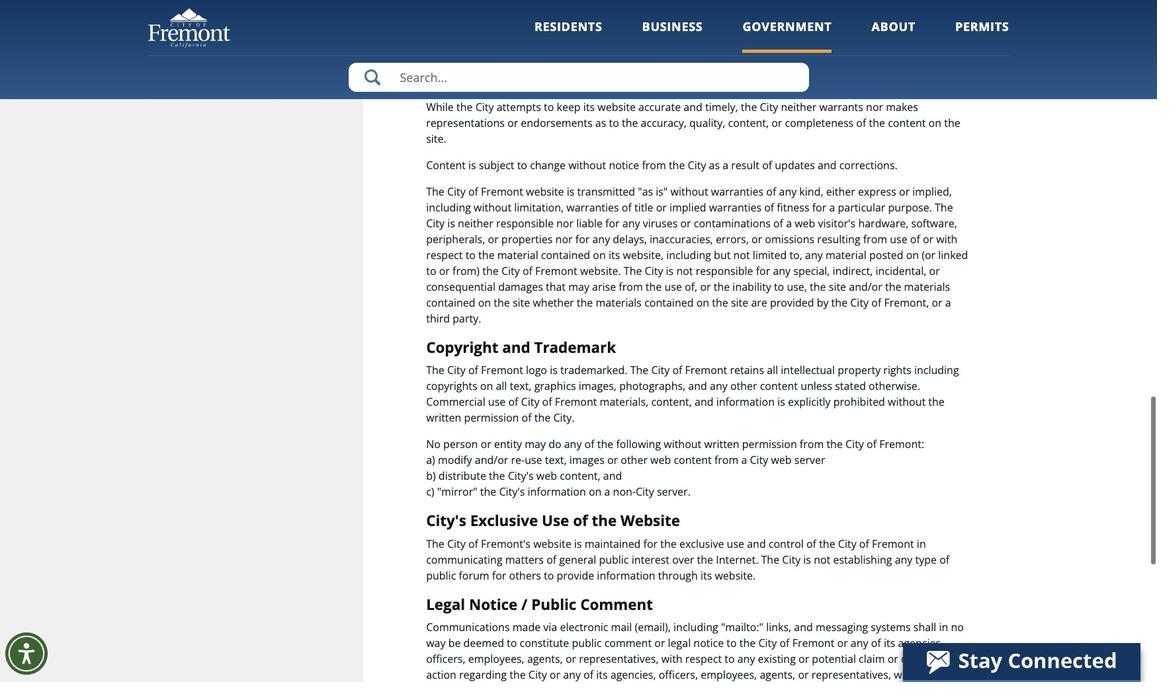 Task type: locate. For each thing, give the bounding box(es) containing it.
1 vertical spatial information
[[528, 485, 586, 500]]

0 vertical spatial text,
[[510, 379, 532, 394]]

exclusive
[[679, 537, 724, 552]]

neither inside the city of fremont website is transmitted "as is" without warranties of any kind, either express or implied, including without limitation, warranties of title or implied warranties of fitness for a particular purpose. the city is neither responsible nor liable for any viruses or contaminations of a web visitor's hardware, software, peripherals, or properties nor for any delays, inaccuracies, errors, or omissions resulting from use of or with respect to the material contained on its website, including but not limited to, any material posted on (or linked to or from) the city of fremont website. the city is not responsible for any special, indirect, incidental, or consequential damages that may arise from the use of, or the inability to use, the site and/or the materials contained on the site whether the materials contained on the site are provided by the city of fremont, or a third party.
[[458, 216, 493, 231]]

makes
[[886, 100, 918, 114]]

information up use
[[528, 485, 586, 500]]

0 vertical spatial materials
[[904, 280, 950, 294]]

public inside legal notice / public comment communications made via electronic mail (email), including "mailto:" links, and messaging systems shall in no way be deemed to constitute public comment or legal notice to the city of fremont or any of its agencies, officers, employees, agents, or representatives, with respect to any existing or potential claim or cause of action regarding the city or any of its agencies, officers, employees, agents, or representatives, where notice
[[572, 637, 602, 651]]

no inside no person or entity may do any of the following without written permission from the city of fremont: a) modify and/or re-use text, images or other web content from a city web server b) distribute the city's web content, and c) "mirror" the city's information on a non-city server.
[[426, 437, 441, 452]]

employees, down deemed
[[468, 653, 524, 667]]

respect inside legal notice / public comment communications made via electronic mail (email), including "mailto:" links, and messaging systems shall in no way be deemed to constitute public comment or legal notice to the city of fremont or any of its agencies, officers, employees, agents, or representatives, with respect to any existing or potential claim or cause of action regarding the city or any of its agencies, officers, employees, agents, or representatives, where notice
[[685, 653, 722, 667]]

website. down internet.
[[715, 569, 756, 583]]

general
[[559, 553, 596, 567]]

website,
[[623, 248, 664, 262]]

completeness
[[785, 115, 854, 130]]

officers,
[[426, 653, 465, 667], [659, 668, 698, 683]]

contained down of,
[[644, 295, 694, 310]]

1 horizontal spatial representatives,
[[812, 668, 891, 683]]

in up type
[[917, 537, 926, 552]]

1 vertical spatial respect
[[685, 653, 722, 667]]

notice for legal notice / public comment communications made via electronic mail (email), including "mailto:" links, and messaging systems shall in no way be deemed to constitute public comment or legal notice to the city of fremont or any of its agencies, officers, employees, agents, or representatives, with respect to any existing or potential claim or cause of action regarding the city or any of its agencies, officers, employees, agents, or representatives, where notice
[[469, 595, 518, 615]]

modify
[[438, 453, 472, 468]]

content, inside no person or entity may do any of the following without written permission from the city of fremont: a) modify and/or re-use text, images or other web content from a city web server b) distribute the city's web content, and c) "mirror" the city's information on a non-city server.
[[560, 469, 600, 484]]

1 vertical spatial text,
[[545, 453, 567, 468]]

agents, down existing
[[760, 668, 795, 683]]

public
[[599, 553, 629, 567], [426, 569, 456, 583], [572, 637, 602, 651]]

the up photographs,
[[630, 363, 649, 378]]

including inside the 'copyright and trademark the city of fremont logo is trademarked. the city of fremont retains all intellectual property rights including copyrights on all text, graphics images, photographs, and any other content unless stated otherwise. commercial use of city of fremont materials, content, and information is explicitly prohibited without the written permission of the city.'
[[914, 363, 959, 378]]

city up the establishing
[[838, 537, 857, 552]]

0 vertical spatial in
[[917, 537, 926, 552]]

text, inside no person or entity may do any of the following without written permission from the city of fremont: a) modify and/or re-use text, images or other web content from a city web server b) distribute the city's web content, and c) "mirror" the city's information on a non-city server.
[[545, 453, 567, 468]]

1 vertical spatial legal
[[426, 595, 465, 615]]

2 vertical spatial website
[[533, 537, 571, 552]]

material up 'indirect,'
[[826, 248, 867, 262]]

resulting
[[817, 232, 860, 246]]

warrants
[[819, 100, 863, 114]]

city's up exclusive
[[499, 485, 525, 500]]

no up a)
[[426, 437, 441, 452]]

1 horizontal spatial materials
[[904, 280, 950, 294]]

stay connected image
[[903, 644, 1139, 681]]

with down the legal
[[661, 653, 683, 667]]

including right rights
[[914, 363, 959, 378]]

1 vertical spatial representatives,
[[812, 668, 891, 683]]

notice up transmitted
[[609, 158, 639, 172]]

2 horizontal spatial not
[[814, 553, 830, 567]]

its inside no warranty while the city attempts to keep its website accurate and timely, the city neither warrants nor makes representations or endorsements as to the accuracy, quality, content, or completeness of the content on the site.
[[583, 100, 595, 114]]

all right retains on the bottom of page
[[767, 363, 778, 378]]

0 vertical spatial content
[[888, 115, 926, 130]]

1 vertical spatial website
[[526, 184, 564, 199]]

notice up warranty
[[453, 29, 500, 45]]

website. up arise
[[580, 264, 621, 278]]

2 horizontal spatial site
[[829, 280, 846, 294]]

nor left makes
[[866, 100, 883, 114]]

1 horizontal spatial information
[[597, 569, 655, 583]]

any inside no person or entity may do any of the following without written permission from the city of fremont: a) modify and/or re-use text, images or other web content from a city web server b) distribute the city's web content, and c) "mirror" the city's information on a non-city server.
[[564, 437, 582, 452]]

1 vertical spatial notice
[[694, 637, 724, 651]]

use inside city's exclusive use of the website the city of fremont's website is maintained for the exclusive use and control of the city of fremont in communicating matters of general public interest over the internet. the city is not establishing any type of public forum for others to provide information through its website.
[[727, 537, 744, 552]]

1 horizontal spatial other
[[730, 379, 757, 394]]

as
[[595, 115, 606, 130], [709, 158, 720, 172]]

officers, down the legal
[[659, 668, 698, 683]]

information inside no person or entity may do any of the following without written permission from the city of fremont: a) modify and/or re-use text, images or other web content from a city web server b) distribute the city's web content, and c) "mirror" the city's information on a non-city server.
[[528, 485, 586, 500]]

0 vertical spatial legal
[[411, 29, 450, 45]]

contained up that on the top left of the page
[[541, 248, 590, 262]]

fremont up city.
[[555, 395, 597, 410]]

rights
[[883, 363, 911, 378]]

re-
[[511, 453, 525, 468]]

systems
[[871, 621, 911, 635]]

1 horizontal spatial and/or
[[849, 280, 882, 294]]

0 horizontal spatial respect
[[426, 248, 463, 262]]

0 horizontal spatial neither
[[458, 216, 493, 231]]

content down makes
[[888, 115, 926, 130]]

(or
[[922, 248, 936, 262]]

its
[[583, 100, 595, 114], [609, 248, 620, 262], [701, 569, 712, 583], [884, 637, 895, 651], [596, 668, 608, 683]]

2 no from the top
[[426, 437, 441, 452]]

1 vertical spatial nor
[[556, 216, 574, 231]]

0 horizontal spatial agents,
[[527, 653, 563, 667]]

by
[[817, 295, 829, 310]]

web inside the city of fremont website is transmitted "as is" without warranties of any kind, either express or implied, including without limitation, warranties of title or implied warranties of fitness for a particular purpose. the city is neither responsible nor liable for any viruses or contaminations of a web visitor's hardware, software, peripherals, or properties nor for any delays, inaccuracies, errors, or omissions resulting from use of or with respect to the material contained on its website, including but not limited to, any material posted on (or linked to or from) the city of fremont website. the city is not responsible for any special, indirect, incidental, or consequential damages that may arise from the use of, or the inability to use, the site and/or the materials contained on the site whether the materials contained on the site are provided by the city of fremont, or a third party.
[[795, 216, 815, 231]]

1 no from the top
[[426, 73, 447, 94]]

1 horizontal spatial content
[[760, 379, 798, 394]]

1 horizontal spatial agents,
[[760, 668, 795, 683]]

2 horizontal spatial content,
[[728, 115, 769, 130]]

notice for legal notice
[[453, 29, 500, 45]]

0 horizontal spatial officers,
[[426, 653, 465, 667]]

0 vertical spatial website.
[[580, 264, 621, 278]]

without inside no person or entity may do any of the following without written permission from the city of fremont: a) modify and/or re-use text, images or other web content from a city web server b) distribute the city's web content, and c) "mirror" the city's information on a non-city server.
[[664, 437, 701, 452]]

0 horizontal spatial other
[[621, 453, 648, 468]]

legal
[[411, 29, 450, 45], [426, 595, 465, 615]]

business
[[642, 19, 703, 34]]

fremont inside legal notice / public comment communications made via electronic mail (email), including "mailto:" links, and messaging systems shall in no way be deemed to constitute public comment or legal notice to the city of fremont or any of its agencies, officers, employees, agents, or representatives, with respect to any existing or potential claim or cause of action regarding the city or any of its agencies, officers, employees, agents, or representatives, where notice
[[792, 637, 835, 651]]

and/or down 'indirect,'
[[849, 280, 882, 294]]

use up internet.
[[727, 537, 744, 552]]

text, inside the 'copyright and trademark the city of fremont logo is trademarked. the city of fremont retains all intellectual property rights including copyrights on all text, graphics images, photographs, and any other content unless stated otherwise. commercial use of city of fremont materials, content, and information is explicitly prohibited without the written permission of the city.'
[[510, 379, 532, 394]]

material down properties on the top of page
[[497, 248, 538, 262]]

1 horizontal spatial responsible
[[696, 264, 753, 278]]

no inside no warranty while the city attempts to keep its website accurate and timely, the city neither warrants nor makes representations or endorsements as to the accuracy, quality, content, or completeness of the content on the site.
[[426, 73, 447, 94]]

responsible up properties on the top of page
[[496, 216, 554, 231]]

residents
[[534, 19, 602, 34]]

content down intellectual on the right of page
[[760, 379, 798, 394]]

person
[[443, 437, 478, 452]]

1 horizontal spatial employees,
[[701, 668, 757, 683]]

officers, up action
[[426, 653, 465, 667]]

with inside the city of fremont website is transmitted "as is" without warranties of any kind, either express or implied, including without limitation, warranties of title or implied warranties of fitness for a particular purpose. the city is neither responsible nor liable for any viruses or contaminations of a web visitor's hardware, software, peripherals, or properties nor for any delays, inaccuracies, errors, or omissions resulting from use of or with respect to the material contained on its website, including but not limited to, any material posted on (or linked to or from) the city of fremont website. the city is not responsible for any special, indirect, incidental, or consequential damages that may arise from the use of, or the inability to use, the site and/or the materials contained on the site whether the materials contained on the site are provided by the city of fremont, or a third party.
[[936, 232, 957, 246]]

viruses
[[643, 216, 678, 231]]

server.
[[657, 485, 691, 500]]

for down liable
[[575, 232, 590, 246]]

use right commercial
[[488, 395, 506, 410]]

use,
[[787, 280, 807, 294]]

(email),
[[635, 621, 671, 635]]

permission inside the 'copyright and trademark the city of fremont logo is trademarked. the city of fremont retains all intellectual property rights including copyrights on all text, graphics images, photographs, and any other content unless stated otherwise. commercial use of city of fremont materials, content, and information is explicitly prohibited without the written permission of the city.'
[[464, 411, 519, 425]]

other down following
[[621, 453, 648, 468]]

2 horizontal spatial information
[[716, 395, 775, 410]]

content inside no warranty while the city attempts to keep its website accurate and timely, the city neither warrants nor makes representations or endorsements as to the accuracy, quality, content, or completeness of the content on the site.
[[888, 115, 926, 130]]

permits
[[955, 19, 1009, 34]]

0 horizontal spatial and/or
[[475, 453, 508, 468]]

0 vertical spatial information
[[716, 395, 775, 410]]

public down communicating
[[426, 569, 456, 583]]

no
[[426, 73, 447, 94], [426, 437, 441, 452]]

1 vertical spatial content,
[[651, 395, 692, 410]]

1 horizontal spatial agencies,
[[898, 637, 944, 651]]

without down otherwise.
[[888, 395, 926, 410]]

through
[[658, 569, 698, 583]]

0 horizontal spatial in
[[917, 537, 926, 552]]

action
[[426, 668, 456, 683]]

and/or inside no person or entity may do any of the following without written permission from the city of fremont: a) modify and/or re-use text, images or other web content from a city web server b) distribute the city's web content, and c) "mirror" the city's information on a non-city server.
[[475, 453, 508, 468]]

1 vertical spatial and/or
[[475, 453, 508, 468]]

0 horizontal spatial notice
[[609, 158, 639, 172]]

is left transmitted
[[567, 184, 574, 199]]

contained down consequential
[[426, 295, 475, 310]]

other
[[730, 379, 757, 394], [621, 453, 648, 468]]

city's inside city's exclusive use of the website the city of fremont's website is maintained for the exclusive use and control of the city of fremont in communicating matters of general public interest over the internet. the city is not establishing any type of public forum for others to provide information through its website.
[[426, 511, 466, 531]]

0 horizontal spatial website.
[[580, 264, 621, 278]]

city up existing
[[758, 637, 777, 651]]

its inside city's exclusive use of the website the city of fremont's website is maintained for the exclusive use and control of the city of fremont in communicating matters of general public interest over the internet. the city is not establishing any type of public forum for others to provide information through its website.
[[701, 569, 712, 583]]

web down fitness at the right of the page
[[795, 216, 815, 231]]

way
[[426, 637, 446, 651]]

1 vertical spatial neither
[[458, 216, 493, 231]]

including down the inaccuracies,
[[666, 248, 711, 262]]

legal
[[668, 637, 691, 651]]

1 vertical spatial written
[[704, 437, 739, 452]]

c)
[[426, 485, 434, 500]]

information down interest at the bottom right
[[597, 569, 655, 583]]

1 vertical spatial employees,
[[701, 668, 757, 683]]

1 vertical spatial materials
[[596, 295, 642, 310]]

on
[[929, 115, 941, 130], [593, 248, 606, 262], [906, 248, 919, 262], [478, 295, 491, 310], [696, 295, 709, 310], [480, 379, 493, 394], [589, 485, 602, 500]]

responsible down but
[[696, 264, 753, 278]]

site
[[829, 280, 846, 294], [513, 295, 530, 310], [731, 295, 748, 310]]

public down electronic
[[572, 637, 602, 651]]

0 vertical spatial representatives,
[[579, 653, 659, 667]]

1 vertical spatial agencies,
[[610, 668, 656, 683]]

0 horizontal spatial as
[[595, 115, 606, 130]]

notice right the legal
[[694, 637, 724, 651]]

0 vertical spatial written
[[426, 411, 461, 425]]

where
[[894, 668, 925, 683]]

may inside no person or entity may do any of the following without written permission from the city of fremont: a) modify and/or re-use text, images or other web content from a city web server b) distribute the city's web content, and c) "mirror" the city's information on a non-city server.
[[525, 437, 546, 452]]

website. inside city's exclusive use of the website the city of fremont's website is maintained for the exclusive use and control of the city of fremont in communicating matters of general public interest over the internet. the city is not establishing any type of public forum for others to provide information through its website.
[[715, 569, 756, 583]]

non-
[[613, 485, 636, 500]]

0 vertical spatial as
[[595, 115, 606, 130]]

nor right properties on the top of page
[[555, 232, 573, 246]]

0 horizontal spatial content,
[[560, 469, 600, 484]]

comment
[[580, 595, 653, 615]]

1 horizontal spatial in
[[939, 621, 948, 635]]

website up limitation,
[[526, 184, 564, 199]]

1 vertical spatial in
[[939, 621, 948, 635]]

1 horizontal spatial content,
[[651, 395, 692, 410]]

use left images
[[525, 453, 542, 468]]

1 horizontal spatial officers,
[[659, 668, 698, 683]]

copyright
[[426, 337, 498, 358]]

content, down images
[[560, 469, 600, 484]]

of inside no warranty while the city attempts to keep its website accurate and timely, the city neither warrants nor makes representations or endorsements as to the accuracy, quality, content, or completeness of the content on the site.
[[856, 115, 866, 130]]

forum
[[459, 569, 489, 583]]

1 vertical spatial city's
[[499, 485, 525, 500]]

fremont left retains on the bottom of page
[[685, 363, 727, 378]]

intellectual
[[781, 363, 835, 378]]

1 vertical spatial notice
[[469, 595, 518, 615]]

representations
[[426, 115, 505, 130]]

0 horizontal spatial employees,
[[468, 653, 524, 667]]

may
[[568, 280, 589, 294], [525, 437, 546, 452]]

mail
[[611, 621, 632, 635]]

responsible
[[496, 216, 554, 231], [696, 264, 753, 278]]

0 horizontal spatial representatives,
[[579, 653, 659, 667]]

corrections.
[[839, 158, 898, 172]]

1 horizontal spatial text,
[[545, 453, 567, 468]]

respect down the legal
[[685, 653, 722, 667]]

0 vertical spatial content,
[[728, 115, 769, 130]]

0 vertical spatial city's
[[508, 469, 534, 484]]

including up the legal
[[674, 621, 718, 635]]

any
[[779, 184, 797, 199], [622, 216, 640, 231], [592, 232, 610, 246], [805, 248, 823, 262], [773, 264, 791, 278], [710, 379, 728, 394], [564, 437, 582, 452], [895, 553, 913, 567], [851, 637, 868, 651], [737, 653, 755, 667], [563, 668, 581, 683]]

provide
[[557, 569, 594, 583]]

notice inside legal notice / public comment communications made via electronic mail (email), including "mailto:" links, and messaging systems shall in no way be deemed to constitute public comment or legal notice to the city of fremont or any of its agencies, officers, employees, agents, or representatives, with respect to any existing or potential claim or cause of action regarding the city or any of its agencies, officers, employees, agents, or representatives, where notice
[[694, 637, 724, 651]]

the down content
[[426, 184, 444, 199]]

may inside the city of fremont website is transmitted "as is" without warranties of any kind, either express or implied, including without limitation, warranties of title or implied warranties of fitness for a particular purpose. the city is neither responsible nor liable for any viruses or contaminations of a web visitor's hardware, software, peripherals, or properties nor for any delays, inaccuracies, errors, or omissions resulting from use of or with respect to the material contained on its website, including but not limited to, any material posted on (or linked to or from) the city of fremont website. the city is not responsible for any special, indirect, incidental, or consequential damages that may arise from the use of, or the inability to use, the site and/or the materials contained on the site whether the materials contained on the site are provided by the city of fremont, or a third party.
[[568, 280, 589, 294]]

permission up entity
[[464, 411, 519, 425]]

delays,
[[613, 232, 647, 246]]

website inside the city of fremont website is transmitted "as is" without warranties of any kind, either express or implied, including without limitation, warranties of title or implied warranties of fitness for a particular purpose. the city is neither responsible nor liable for any viruses or contaminations of a web visitor's hardware, software, peripherals, or properties nor for any delays, inaccuracies, errors, or omissions resulting from use of or with respect to the material contained on its website, including but not limited to, any material posted on (or linked to or from) the city of fremont website. the city is not responsible for any special, indirect, incidental, or consequential damages that may arise from the use of, or the inability to use, the site and/or the materials contained on the site whether the materials contained on the site are provided by the city of fremont, or a third party.
[[526, 184, 564, 199]]

other inside no person or entity may do any of the following without written permission from the city of fremont: a) modify and/or re-use text, images or other web content from a city web server b) distribute the city's web content, and c) "mirror" the city's information on a non-city server.
[[621, 453, 648, 468]]

copyright and trademark the city of fremont logo is trademarked. the city of fremont retains all intellectual property rights including copyrights on all text, graphics images, photographs, and any other content unless stated otherwise. commercial use of city of fremont materials, content, and information is explicitly prohibited without the written permission of the city.
[[426, 337, 959, 425]]

website.
[[580, 264, 621, 278], [715, 569, 756, 583]]

as right endorsements on the top of page
[[595, 115, 606, 130]]

1 vertical spatial as
[[709, 158, 720, 172]]

0 vertical spatial website
[[598, 100, 636, 114]]

0 vertical spatial all
[[767, 363, 778, 378]]

to,
[[790, 248, 802, 262]]

0 horizontal spatial site
[[513, 295, 530, 310]]

employees, down "mailto:"
[[701, 668, 757, 683]]

city's down "mirror" on the bottom
[[426, 511, 466, 531]]

other down retains on the bottom of page
[[730, 379, 757, 394]]

1 horizontal spatial neither
[[781, 100, 817, 114]]

1 horizontal spatial website.
[[715, 569, 756, 583]]

1 horizontal spatial with
[[936, 232, 957, 246]]

establishing
[[833, 553, 892, 567]]

photographs,
[[619, 379, 686, 394]]

its inside the city of fremont website is transmitted "as is" without warranties of any kind, either express or implied, including without limitation, warranties of title or implied warranties of fitness for a particular purpose. the city is neither responsible nor liable for any viruses or contaminations of a web visitor's hardware, software, peripherals, or properties nor for any delays, inaccuracies, errors, or omissions resulting from use of or with respect to the material contained on its website, including but not limited to, any material posted on (or linked to or from) the city of fremont website. the city is not responsible for any special, indirect, incidental, or consequential damages that may arise from the use of, or the inability to use, the site and/or the materials contained on the site whether the materials contained on the site are provided by the city of fremont, or a third party.
[[609, 248, 620, 262]]

the up copyrights
[[426, 363, 444, 378]]

legal for legal notice
[[411, 29, 450, 45]]

fremont's
[[481, 537, 531, 552]]

0 vertical spatial and/or
[[849, 280, 882, 294]]

0 vertical spatial not
[[733, 248, 750, 262]]

0 vertical spatial employees,
[[468, 653, 524, 667]]

fremont up that on the top left of the page
[[535, 264, 577, 278]]

implied
[[669, 200, 706, 215]]

trademark
[[534, 337, 616, 358]]

site down 'indirect,'
[[829, 280, 846, 294]]

website inside no warranty while the city attempts to keep its website accurate and timely, the city neither warrants nor makes representations or endorsements as to the accuracy, quality, content, or completeness of the content on the site.
[[598, 100, 636, 114]]

1 horizontal spatial notice
[[694, 637, 724, 651]]

0 vertical spatial officers,
[[426, 653, 465, 667]]

0 vertical spatial with
[[936, 232, 957, 246]]

agents, down "constitute" at the bottom of page
[[527, 653, 563, 667]]

agencies,
[[898, 637, 944, 651], [610, 668, 656, 683]]

1 vertical spatial content
[[760, 379, 798, 394]]

explicitly
[[788, 395, 831, 410]]

with up linked
[[936, 232, 957, 246]]

0 horizontal spatial permission
[[464, 411, 519, 425]]

0 vertical spatial permission
[[464, 411, 519, 425]]

respect inside the city of fremont website is transmitted "as is" without warranties of any kind, either express or implied, including without limitation, warranties of title or implied warranties of fitness for a particular purpose. the city is neither responsible nor liable for any viruses or contaminations of a web visitor's hardware, software, peripherals, or properties nor for any delays, inaccuracies, errors, or omissions resulting from use of or with respect to the material contained on its website, including but not limited to, any material posted on (or linked to or from) the city of fremont website. the city is not responsible for any special, indirect, incidental, or consequential damages that may arise from the use of, or the inability to use, the site and/or the materials contained on the site whether the materials contained on the site are provided by the city of fremont, or a third party.
[[426, 248, 463, 262]]

city's exclusive use of the website the city of fremont's website is maintained for the exclusive use and control of the city of fremont in communicating matters of general public interest over the internet. the city is not establishing any type of public forum for others to provide information through its website.
[[426, 511, 949, 583]]

2 vertical spatial content
[[674, 453, 712, 468]]

0 vertical spatial neither
[[781, 100, 817, 114]]

0 vertical spatial agents,
[[527, 653, 563, 667]]

liable
[[576, 216, 603, 231]]

inaccuracies,
[[650, 232, 713, 246]]

trademarked.
[[560, 363, 627, 378]]

written
[[426, 411, 461, 425], [704, 437, 739, 452]]

2 vertical spatial public
[[572, 637, 602, 651]]

information down retains on the bottom of page
[[716, 395, 775, 410]]

0 horizontal spatial responsible
[[496, 216, 554, 231]]

fremont inside city's exclusive use of the website the city of fremont's website is maintained for the exclusive use and control of the city of fremont in communicating matters of general public interest over the internet. the city is not establishing any type of public forum for others to provide information through its website.
[[872, 537, 914, 552]]

may right that on the top left of the page
[[568, 280, 589, 294]]

city up damages
[[501, 264, 520, 278]]

1 vertical spatial may
[[525, 437, 546, 452]]

0 vertical spatial responsible
[[496, 216, 554, 231]]

a left result
[[723, 158, 728, 172]]

in left no
[[939, 621, 948, 635]]

information inside the 'copyright and trademark the city of fremont logo is trademarked. the city of fremont retains all intellectual property rights including copyrights on all text, graphics images, photographs, and any other content unless stated otherwise. commercial use of city of fremont materials, content, and information is explicitly prohibited without the written permission of the city.'
[[716, 395, 775, 410]]

not up of,
[[676, 264, 693, 278]]

1 material from the left
[[497, 248, 538, 262]]

no warranty while the city attempts to keep its website accurate and timely, the city neither warrants nor makes representations or endorsements as to the accuracy, quality, content, or completeness of the content on the site.
[[426, 73, 960, 146]]

0 vertical spatial notice
[[453, 29, 500, 45]]

without inside the 'copyright and trademark the city of fremont logo is trademarked. the city of fremont retains all intellectual property rights including copyrights on all text, graphics images, photographs, and any other content unless stated otherwise. commercial use of city of fremont materials, content, and information is explicitly prohibited without the written permission of the city.'
[[888, 395, 926, 410]]

incidental,
[[876, 264, 926, 278]]

1 vertical spatial all
[[496, 379, 507, 394]]

0 horizontal spatial may
[[525, 437, 546, 452]]

interest
[[632, 553, 670, 567]]

1 vertical spatial website.
[[715, 569, 756, 583]]

2 horizontal spatial content
[[888, 115, 926, 130]]

nor inside no warranty while the city attempts to keep its website accurate and timely, the city neither warrants nor makes representations or endorsements as to the accuracy, quality, content, or completeness of the content on the site.
[[866, 100, 883, 114]]

agencies, down "shall"
[[898, 637, 944, 651]]

legal for legal notice / public comment communications made via electronic mail (email), including "mailto:" links, and messaging systems shall in no way be deemed to constitute public comment or legal notice to the city of fremont or any of its agencies, officers, employees, agents, or representatives, with respect to any existing or potential claim or cause of action regarding the city or any of its agencies, officers, employees, agents, or representatives, where notice
[[426, 595, 465, 615]]

public down maintained
[[599, 553, 629, 567]]

from
[[642, 158, 666, 172], [863, 232, 887, 246], [619, 280, 643, 294], [800, 437, 824, 452], [714, 453, 738, 468]]

1 horizontal spatial may
[[568, 280, 589, 294]]

city
[[475, 100, 494, 114], [760, 100, 778, 114], [688, 158, 706, 172], [447, 184, 466, 199], [426, 216, 445, 231], [501, 264, 520, 278], [645, 264, 663, 278], [850, 295, 869, 310], [447, 363, 466, 378], [651, 363, 670, 378], [521, 395, 539, 410], [846, 437, 864, 452], [750, 453, 768, 468], [636, 485, 654, 500], [447, 537, 466, 552], [838, 537, 857, 552], [782, 553, 801, 567], [758, 637, 777, 651], [529, 668, 547, 683]]

respect down peripherals,
[[426, 248, 463, 262]]

commercial
[[426, 395, 485, 410]]

a left non-
[[604, 485, 610, 500]]

legal inside legal notice / public comment communications made via electronic mail (email), including "mailto:" links, and messaging systems shall in no way be deemed to constitute public comment or legal notice to the city of fremont or any of its agencies, officers, employees, agents, or representatives, with respect to any existing or potential claim or cause of action regarding the city or any of its agencies, officers, employees, agents, or representatives, where notice
[[426, 595, 465, 615]]

city's
[[508, 469, 534, 484], [499, 485, 525, 500], [426, 511, 466, 531]]

legal notice
[[411, 29, 500, 45]]

software,
[[911, 216, 957, 231]]

fitness
[[777, 200, 809, 215]]

notice inside legal notice / public comment communications made via electronic mail (email), including "mailto:" links, and messaging systems shall in no way be deemed to constitute public comment or legal notice to the city of fremont or any of its agencies, officers, employees, agents, or representatives, with respect to any existing or potential claim or cause of action regarding the city or any of its agencies, officers, employees, agents, or representatives, where notice
[[469, 595, 518, 615]]

materials
[[904, 280, 950, 294], [596, 295, 642, 310]]

or
[[507, 115, 518, 130], [772, 115, 782, 130], [899, 184, 910, 199], [656, 200, 667, 215], [680, 216, 691, 231], [488, 232, 499, 246], [752, 232, 762, 246], [923, 232, 934, 246], [439, 264, 450, 278], [929, 264, 940, 278], [700, 280, 711, 294], [932, 295, 943, 310], [481, 437, 491, 452], [607, 453, 618, 468], [654, 637, 665, 651], [837, 637, 848, 651], [566, 653, 576, 667], [799, 653, 809, 667], [888, 653, 898, 667], [550, 668, 560, 683], [798, 668, 809, 683]]

Search text field
[[348, 63, 809, 92]]

1 vertical spatial permission
[[742, 437, 797, 452]]

its right through
[[701, 569, 712, 583]]

use
[[542, 511, 569, 531]]

timely,
[[705, 100, 738, 114]]

change
[[530, 158, 566, 172]]

content up server. at the bottom right of page
[[674, 453, 712, 468]]

1 vertical spatial agents,
[[760, 668, 795, 683]]

the
[[426, 184, 444, 199], [935, 200, 953, 215], [624, 264, 642, 278], [426, 363, 444, 378], [630, 363, 649, 378], [426, 537, 444, 552], [761, 553, 779, 567]]



Task type: describe. For each thing, give the bounding box(es) containing it.
keep
[[557, 100, 581, 114]]

use inside no person or entity may do any of the following without written permission from the city of fremont: a) modify and/or re-use text, images or other web content from a city web server b) distribute the city's web content, and c) "mirror" the city's information on a non-city server.
[[525, 453, 542, 468]]

2 material from the left
[[826, 248, 867, 262]]

inability
[[733, 280, 771, 294]]

materials,
[[600, 395, 649, 410]]

exclusive
[[470, 511, 538, 531]]

1 horizontal spatial not
[[733, 248, 750, 262]]

for right liable
[[605, 216, 620, 231]]

no
[[951, 621, 964, 635]]

city left server
[[750, 453, 768, 468]]

without down subject
[[474, 200, 511, 215]]

city down "constitute" at the bottom of page
[[529, 668, 547, 683]]

other inside the 'copyright and trademark the city of fremont logo is trademarked. the city of fremont retains all intellectual property rights including copyrights on all text, graphics images, photographs, and any other content unless stated otherwise. commercial use of city of fremont materials, content, and information is explicitly prohibited without the written permission of the city.'
[[730, 379, 757, 394]]

provided
[[770, 295, 814, 310]]

for down kind,
[[812, 200, 826, 215]]

permission inside no person or entity may do any of the following without written permission from the city of fremont: a) modify and/or re-use text, images or other web content from a city web server b) distribute the city's web content, and c) "mirror" the city's information on a non-city server.
[[742, 437, 797, 452]]

and inside no warranty while the city attempts to keep its website accurate and timely, the city neither warrants nor makes representations or endorsements as to the accuracy, quality, content, or completeness of the content on the site.
[[684, 100, 702, 114]]

no for person
[[426, 437, 441, 452]]

the down website,
[[624, 264, 642, 278]]

content inside the 'copyright and trademark the city of fremont logo is trademarked. the city of fremont retains all intellectual property rights including copyrights on all text, graphics images, photographs, and any other content unless stated otherwise. commercial use of city of fremont materials, content, and information is explicitly prohibited without the written permission of the city.'
[[760, 379, 798, 394]]

the up software,
[[935, 200, 953, 215]]

city down 'indirect,'
[[850, 295, 869, 310]]

on inside the 'copyright and trademark the city of fremont logo is trademarked. the city of fremont retains all intellectual property rights including copyrights on all text, graphics images, photographs, and any other content unless stated otherwise. commercial use of city of fremont materials, content, and information is explicitly prohibited without the written permission of the city.'
[[480, 379, 493, 394]]

web down following
[[650, 453, 671, 468]]

is up graphics
[[550, 363, 558, 378]]

web down do
[[536, 469, 557, 484]]

1 vertical spatial officers,
[[659, 668, 698, 683]]

1 vertical spatial responsible
[[696, 264, 753, 278]]

information inside city's exclusive use of the website the city of fremont's website is maintained for the exclusive use and control of the city of fremont in communicating matters of general public interest over the internet. the city is not establishing any type of public forum for others to provide information through its website.
[[597, 569, 655, 583]]

communicating
[[426, 553, 503, 567]]

use inside the 'copyright and trademark the city of fremont logo is trademarked. the city of fremont retains all intellectual property rights including copyrights on all text, graphics images, photographs, and any other content unless stated otherwise. commercial use of city of fremont materials, content, and information is explicitly prohibited without the written permission of the city.'
[[488, 395, 506, 410]]

cause
[[901, 653, 930, 667]]

content
[[426, 158, 466, 172]]

text, for or
[[545, 453, 567, 468]]

maintained
[[585, 537, 641, 552]]

b)
[[426, 469, 436, 484]]

0 vertical spatial notice
[[609, 158, 639, 172]]

city down website,
[[645, 264, 663, 278]]

linked
[[938, 248, 968, 262]]

entity
[[494, 437, 522, 452]]

city up peripherals,
[[426, 216, 445, 231]]

the up communicating
[[426, 537, 444, 552]]

be
[[448, 637, 461, 651]]

0 horizontal spatial contained
[[426, 295, 475, 310]]

about
[[872, 19, 916, 34]]

city down control
[[782, 553, 801, 567]]

is"
[[656, 184, 668, 199]]

is left explicitly
[[777, 395, 785, 410]]

a up visitor's
[[829, 200, 835, 215]]

omissions
[[765, 232, 815, 246]]

city left server. at the bottom right of page
[[636, 485, 654, 500]]

a right fremont,
[[945, 295, 951, 310]]

distribute
[[439, 469, 486, 484]]

"mailto:"
[[721, 621, 763, 635]]

warranties up the contaminations
[[709, 200, 762, 215]]

images,
[[579, 379, 617, 394]]

peripherals,
[[426, 232, 485, 246]]

title
[[634, 200, 653, 215]]

0 horizontal spatial agencies,
[[610, 668, 656, 683]]

consequential
[[426, 280, 496, 294]]

fremont left logo
[[481, 363, 523, 378]]

over
[[672, 553, 694, 567]]

city down prohibited
[[846, 437, 864, 452]]

residents link
[[534, 19, 602, 53]]

property
[[838, 363, 881, 378]]

about link
[[872, 19, 916, 53]]

use left of,
[[665, 280, 682, 294]]

2 vertical spatial nor
[[555, 232, 573, 246]]

warranties up liable
[[566, 200, 619, 215]]

from)
[[453, 264, 480, 278]]

2 horizontal spatial contained
[[644, 295, 694, 310]]

1 horizontal spatial site
[[731, 295, 748, 310]]

use up posted
[[890, 232, 907, 246]]

do
[[549, 437, 561, 452]]

hardware,
[[858, 216, 909, 231]]

claim
[[859, 653, 885, 667]]

with inside legal notice / public comment communications made via electronic mail (email), including "mailto:" links, and messaging systems shall in no way be deemed to constitute public comment or legal notice to the city of fremont or any of its agencies, officers, employees, agents, or representatives, with respect to any existing or potential claim or cause of action regarding the city or any of its agencies, officers, employees, agents, or representatives, where notice
[[661, 653, 683, 667]]

and inside legal notice / public comment communications made via electronic mail (email), including "mailto:" links, and messaging systems shall in no way be deemed to constitute public comment or legal notice to the city of fremont or any of its agencies, officers, employees, agents, or representatives, with respect to any existing or potential claim or cause of action regarding the city or any of its agencies, officers, employees, agents, or representatives, where notice
[[794, 621, 813, 635]]

for right forum
[[492, 569, 506, 583]]

government
[[743, 19, 832, 34]]

and inside city's exclusive use of the website the city of fremont's website is maintained for the exclusive use and control of the city of fremont in communicating matters of general public interest over the internet. the city is not establishing any type of public forum for others to provide information through its website.
[[747, 537, 766, 552]]

"as
[[638, 184, 653, 199]]

is down control
[[803, 553, 811, 567]]

warranty
[[451, 73, 522, 94]]

potential
[[812, 653, 856, 667]]

communications
[[426, 621, 510, 635]]

a up omissions
[[786, 216, 792, 231]]

including up peripherals,
[[426, 200, 471, 215]]

endorsements
[[521, 115, 593, 130]]

copyrights
[[426, 379, 477, 394]]

implied,
[[913, 184, 952, 199]]

0 horizontal spatial materials
[[596, 295, 642, 310]]

website inside city's exclusive use of the website the city of fremont's website is maintained for the exclusive use and control of the city of fremont in communicating matters of general public interest over the internet. the city is not establishing any type of public forum for others to provide information through its website.
[[533, 537, 571, 552]]

content, inside the 'copyright and trademark the city of fremont logo is trademarked. the city of fremont retains all intellectual property rights including copyrights on all text, graphics images, photographs, and any other content unless stated otherwise. commercial use of city of fremont materials, content, and information is explicitly prohibited without the written permission of the city.'
[[651, 395, 692, 410]]

retains
[[730, 363, 764, 378]]

third
[[426, 311, 450, 326]]

whether
[[533, 295, 574, 310]]

government link
[[743, 19, 832, 53]]

without up the implied
[[671, 184, 708, 199]]

made
[[513, 621, 541, 635]]

deemed
[[463, 637, 504, 651]]

city down warranty
[[475, 100, 494, 114]]

subject
[[479, 158, 514, 172]]

logo
[[526, 363, 547, 378]]

express
[[858, 184, 896, 199]]

website. inside the city of fremont website is transmitted "as is" without warranties of any kind, either express or implied, including without limitation, warranties of title or implied warranties of fitness for a particular purpose. the city is neither responsible nor liable for any viruses or contaminations of a web visitor's hardware, software, peripherals, or properties nor for any delays, inaccuracies, errors, or omissions resulting from use of or with respect to the material contained on its website, including but not limited to, any material posted on (or linked to or from) the city of fremont website. the city is not responsible for any special, indirect, incidental, or consequential damages that may arise from the use of, or the inability to use, the site and/or the materials contained on the site whether the materials contained on the site are provided by the city of fremont, or a third party.
[[580, 264, 621, 278]]

via
[[543, 621, 557, 635]]

and inside no person or entity may do any of the following without written permission from the city of fremont: a) modify and/or re-use text, images or other web content from a city web server b) distribute the city's web content, and c) "mirror" the city's information on a non-city server.
[[603, 469, 622, 484]]

a)
[[426, 453, 435, 468]]

city up the implied
[[688, 158, 706, 172]]

city up photographs,
[[651, 363, 670, 378]]

city right timely,
[[760, 100, 778, 114]]

city down graphics
[[521, 395, 539, 410]]

arise
[[592, 280, 616, 294]]

following
[[616, 437, 661, 452]]

its down comment
[[596, 668, 608, 683]]

text, for trademark
[[510, 379, 532, 394]]

0 vertical spatial public
[[599, 553, 629, 567]]

city up communicating
[[447, 537, 466, 552]]

any inside city's exclusive use of the website the city of fremont's website is maintained for the exclusive use and control of the city of fremont in communicating matters of general public interest over the internet. the city is not establishing any type of public forum for others to provide information through its website.
[[895, 553, 913, 567]]

content, inside no warranty while the city attempts to keep its website accurate and timely, the city neither warrants nor makes representations or endorsements as to the accuracy, quality, content, or completeness of the content on the site.
[[728, 115, 769, 130]]

warranties down result
[[711, 184, 764, 199]]

indirect,
[[833, 264, 873, 278]]

web left server
[[771, 453, 792, 468]]

city up copyrights
[[447, 363, 466, 378]]

the city of fremont website is transmitted "as is" without warranties of any kind, either express or implied, including without limitation, warranties of title or implied warranties of fitness for a particular purpose. the city is neither responsible nor liable for any viruses or contaminations of a web visitor's hardware, software, peripherals, or properties nor for any delays, inaccuracies, errors, or omissions resulting from use of or with respect to the material contained on its website, including but not limited to, any material posted on (or linked to or from) the city of fremont website. the city is not responsible for any special, indirect, incidental, or consequential damages that may arise from the use of, or the inability to use, the site and/or the materials contained on the site whether the materials contained on the site are provided by the city of fremont, or a third party.
[[426, 184, 968, 326]]

city down content
[[447, 184, 466, 199]]

/
[[521, 595, 528, 615]]

a left server
[[741, 453, 747, 468]]

written inside no person or entity may do any of the following without written permission from the city of fremont: a) modify and/or re-use text, images or other web content from a city web server b) distribute the city's web content, and c) "mirror" the city's information on a non-city server.
[[704, 437, 739, 452]]

the down control
[[761, 553, 779, 567]]

including inside legal notice / public comment communications made via electronic mail (email), including "mailto:" links, and messaging systems shall in no way be deemed to constitute public comment or legal notice to the city of fremont or any of its agencies, officers, employees, agents, or representatives, with respect to any existing or potential claim or cause of action regarding the city or any of its agencies, officers, employees, agents, or representatives, where notice
[[674, 621, 718, 635]]

in inside city's exclusive use of the website the city of fremont's website is maintained for the exclusive use and control of the city of fremont in communicating matters of general public interest over the internet. the city is not establishing any type of public forum for others to provide information through its website.
[[917, 537, 926, 552]]

accuracy,
[[641, 115, 687, 130]]

permits link
[[955, 19, 1009, 53]]

fremont:
[[879, 437, 924, 452]]

for down limited
[[756, 264, 770, 278]]

contaminations
[[694, 216, 771, 231]]

either
[[826, 184, 855, 199]]

but
[[714, 248, 731, 262]]

content is subject to change without notice from the city as a result of updates and corrections.
[[426, 158, 898, 172]]

its down systems
[[884, 637, 895, 651]]

0 vertical spatial agencies,
[[898, 637, 944, 651]]

control
[[769, 537, 804, 552]]

to inside city's exclusive use of the website the city of fremont's website is maintained for the exclusive use and control of the city of fremont in communicating matters of general public interest over the internet. the city is not establishing any type of public forum for others to provide information through its website.
[[544, 569, 554, 583]]

content inside no person or entity may do any of the following without written permission from the city of fremont: a) modify and/or re-use text, images or other web content from a city web server b) distribute the city's web content, and c) "mirror" the city's information on a non-city server.
[[674, 453, 712, 468]]

is left subject
[[468, 158, 476, 172]]

particular
[[838, 200, 885, 215]]

is up peripherals,
[[447, 216, 455, 231]]

is down the inaccuracies,
[[666, 264, 674, 278]]

without up transmitted
[[568, 158, 606, 172]]

on inside no warranty while the city attempts to keep its website accurate and timely, the city neither warrants nor makes representations or endorsements as to the accuracy, quality, content, or completeness of the content on the site.
[[929, 115, 941, 130]]

business link
[[642, 19, 703, 53]]

accurate
[[638, 100, 681, 114]]

1 vertical spatial public
[[426, 569, 456, 583]]

and/or inside the city of fremont website is transmitted "as is" without warranties of any kind, either express or implied, including without limitation, warranties of title or implied warranties of fitness for a particular purpose. the city is neither responsible nor liable for any viruses or contaminations of a web visitor's hardware, software, peripherals, or properties nor for any delays, inaccuracies, errors, or omissions resulting from use of or with respect to the material contained on its website, including but not limited to, any material posted on (or linked to or from) the city of fremont website. the city is not responsible for any special, indirect, incidental, or consequential damages that may arise from the use of, or the inability to use, the site and/or the materials contained on the site whether the materials contained on the site are provided by the city of fremont, or a third party.
[[849, 280, 882, 294]]

on inside no person or entity may do any of the following without written permission from the city of fremont: a) modify and/or re-use text, images or other web content from a city web server b) distribute the city's web content, and c) "mirror" the city's information on a non-city server.
[[589, 485, 602, 500]]

"mirror"
[[437, 485, 477, 500]]

1 horizontal spatial all
[[767, 363, 778, 378]]

regarding
[[459, 668, 507, 683]]

in inside legal notice / public comment communications made via electronic mail (email), including "mailto:" links, and messaging systems shall in no way be deemed to constitute public comment or legal notice to the city of fremont or any of its agencies, officers, employees, agents, or representatives, with respect to any existing or potential claim or cause of action regarding the city or any of its agencies, officers, employees, agents, or representatives, where notice
[[939, 621, 948, 635]]

is up general
[[574, 537, 582, 552]]

1 vertical spatial not
[[676, 264, 693, 278]]

fremont down subject
[[481, 184, 523, 199]]

existing
[[758, 653, 796, 667]]

properties
[[501, 232, 553, 246]]

site.
[[426, 131, 446, 146]]

written inside the 'copyright and trademark the city of fremont logo is trademarked. the city of fremont retains all intellectual property rights including copyrights on all text, graphics images, photographs, and any other content unless stated otherwise. commercial use of city of fremont materials, content, and information is explicitly prohibited without the written permission of the city.'
[[426, 411, 461, 425]]

fremont,
[[884, 295, 929, 310]]

as inside no warranty while the city attempts to keep its website accurate and timely, the city neither warrants nor makes representations or endorsements as to the accuracy, quality, content, or completeness of the content on the site.
[[595, 115, 606, 130]]

transmitted
[[577, 184, 635, 199]]

1 horizontal spatial contained
[[541, 248, 590, 262]]

kind,
[[799, 184, 823, 199]]

others
[[509, 569, 541, 583]]

no for warranty
[[426, 73, 447, 94]]

errors,
[[716, 232, 749, 246]]

neither inside no warranty while the city attempts to keep its website accurate and timely, the city neither warrants nor makes representations or endorsements as to the accuracy, quality, content, or completeness of the content on the site.
[[781, 100, 817, 114]]

not inside city's exclusive use of the website the city of fremont's website is maintained for the exclusive use and control of the city of fremont in communicating matters of general public interest over the internet. the city is not establishing any type of public forum for others to provide information through its website.
[[814, 553, 830, 567]]

for up interest at the bottom right
[[643, 537, 658, 552]]

updates
[[775, 158, 815, 172]]

public
[[531, 595, 576, 615]]

any inside the 'copyright and trademark the city of fremont logo is trademarked. the city of fremont retains all intellectual property rights including copyrights on all text, graphics images, photographs, and any other content unless stated otherwise. commercial use of city of fremont materials, content, and information is explicitly prohibited without the written permission of the city.'
[[710, 379, 728, 394]]



Task type: vqa. For each thing, say whether or not it's contained in the screenshot.
notice in the Legal Notice / Public Comment Communications made via electronic mail (email), including "mailto:" links, and messaging systems shall in no way be deemed to constitute public comment or legal notice to the City of Fremont or any of its agencies, officers, employees, agents, or representatives, with respect to any existing or potential claim or cause of action regarding the City or any of its agencies, officers, employees, agents, or representatives, where notice
yes



